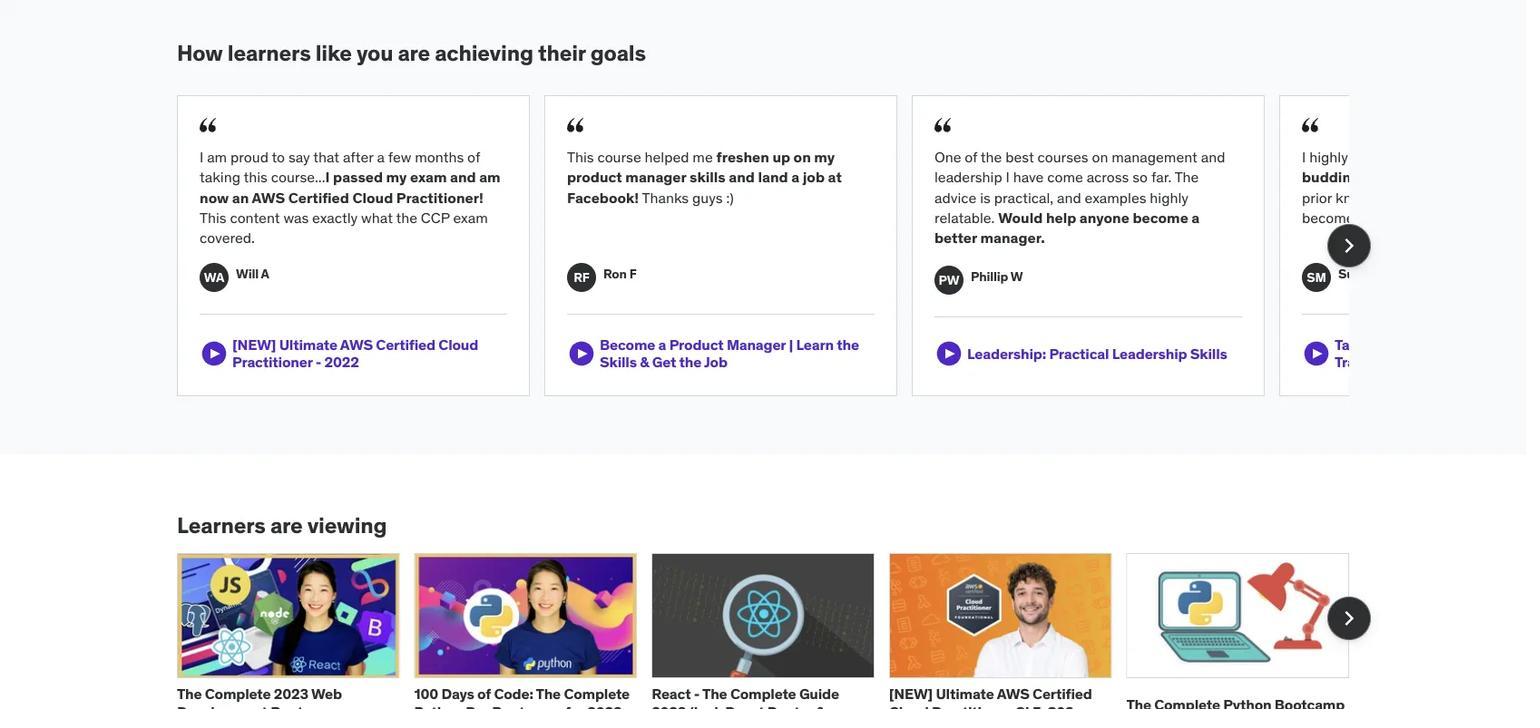 Task type: describe. For each thing, give the bounding box(es) containing it.
exactly
[[312, 208, 358, 227]]

guide
[[799, 685, 839, 704]]

ultimate for clf-
[[936, 685, 994, 704]]

i for am
[[200, 147, 204, 166]]

freshen
[[716, 147, 769, 166]]

100 days of code: the complete python pro bootcamp for 2023
[[414, 685, 630, 710]]

my inside i passed my exam and am now an aws certified cloud practitioner! this content was exactly what the ccp exam covered.
[[386, 168, 407, 186]]

- inside [new] ultimate aws certified cloud practitioner - 2022
[[316, 353, 321, 372]]

course...
[[271, 168, 325, 186]]

skills inside 'link'
[[1190, 344, 1227, 363]]

my inside freshen up on my product manager skills and land a job at facebook!
[[814, 147, 835, 166]]

examples
[[1085, 188, 1146, 207]]

learners
[[228, 39, 311, 66]]

recommend this course fo
[[1302, 147, 1526, 186]]

next image
[[1335, 604, 1364, 633]]

[new] ultimate aws certified cloud practitioner clf-c02
[[889, 685, 1092, 710]]

manager.
[[980, 229, 1045, 247]]

and inside i passed my exam and am now an aws certified cloud practitioner! this content was exactly what the ccp exam covered.
[[450, 168, 476, 186]]

the inside one of the best courses on management and leadership i have come across so far. the advice is practical, and examples highly relatable.
[[1175, 168, 1199, 186]]

the inside one of the best courses on management and leadership i have come across so far. the advice is practical, and examples highly relatable.
[[981, 147, 1002, 166]]

advice
[[935, 188, 977, 207]]

skills
[[690, 168, 726, 186]]

z:
[[1442, 336, 1455, 354]]

aws inside i passed my exam and am now an aws certified cloud practitioner! this content was exactly what the ccp exam covered.
[[252, 188, 285, 207]]

job
[[704, 353, 728, 372]]

across
[[1087, 168, 1129, 186]]

[new] for [new] ultimate aws certified cloud practitioner - 2022
[[232, 336, 276, 354]]

1 horizontal spatial are
[[398, 39, 430, 66]]

100 days of code: the complete python pro bootcamp for 2023 link
[[414, 685, 630, 710]]

come
[[1047, 168, 1083, 186]]

the inside the complete 2023 web development bootcamp
[[177, 685, 202, 704]]

an
[[232, 188, 249, 207]]

ultimate for -
[[279, 336, 337, 354]]

bootcamp inside the 100 days of code: the complete python pro bootcamp for 2023
[[492, 703, 562, 710]]

|
[[789, 336, 793, 354]]

m
[[1375, 266, 1386, 282]]

at
[[828, 168, 842, 186]]

goals
[[590, 39, 646, 66]]

learn
[[796, 336, 834, 354]]

[new] ultimate aws certified cloud practitioner - 2022
[[232, 336, 478, 372]]

covered.
[[200, 229, 255, 247]]

this inside recommend this course fo
[[1438, 147, 1465, 166]]

skills inside become a product manager | learn the skills & get the job
[[600, 353, 637, 372]]

1 horizontal spatial react
[[725, 703, 764, 710]]

practical
[[1049, 344, 1109, 363]]

what
[[361, 208, 393, 227]]

react - the complete guide 2023 (incl. react router 
[[652, 685, 839, 710]]

rf
[[574, 269, 590, 286]]

few
[[388, 147, 411, 166]]

you
[[356, 39, 393, 66]]

learners are viewing
[[177, 512, 387, 539]]

manager
[[727, 336, 786, 354]]

- inside react - the complete guide 2023 (incl. react router
[[694, 685, 700, 704]]

leadership
[[1112, 344, 1187, 363]]

the right learn
[[837, 336, 859, 354]]

ccp
[[421, 208, 450, 227]]

react - the complete guide 2023 (incl. react router link
[[652, 685, 840, 710]]

am inside i am proud to say that after a few months of taking this course...
[[207, 147, 227, 166]]

course inside recommend this course fo
[[1468, 147, 1515, 166]]

learners
[[177, 512, 266, 539]]

the inside react - the complete guide 2023 (incl. react router
[[702, 685, 727, 704]]

a inside would help anyone become a better manager.
[[1192, 208, 1200, 227]]

i passed my exam and am now an aws certified cloud practitioner! this content was exactly what the ccp exam covered.
[[200, 168, 501, 247]]

2023 inside react - the complete guide 2023 (incl. react router
[[652, 703, 686, 710]]

code:
[[494, 685, 533, 704]]

cloud for [new] ultimate aws certified cloud practitioner clf-c02
[[889, 703, 929, 710]]

thanks
[[642, 188, 689, 207]]

i am proud to say that after a few months of taking this course...
[[200, 147, 480, 186]]

far.
[[1151, 168, 1172, 186]]

phillip w
[[971, 268, 1023, 285]]

the complete 2023 web development bootcamp link
[[177, 685, 342, 710]]

2023 inside the 100 days of code: the complete python pro bootcamp for 2023
[[587, 703, 622, 710]]

now
[[200, 188, 229, 207]]

land
[[758, 168, 788, 186]]

this inside i am proud to say that after a few months of taking this course...
[[244, 168, 268, 186]]

their
[[538, 39, 586, 66]]

say
[[288, 147, 310, 166]]

facebook!
[[567, 188, 639, 207]]

complete inside the complete 2023 web development bootcamp
[[205, 685, 271, 704]]

become
[[600, 336, 655, 354]]

router
[[767, 703, 813, 710]]

bootcamp inside the complete 2023 web development bootcamp
[[271, 703, 341, 710]]

achieving
[[435, 39, 533, 66]]

help
[[1046, 208, 1076, 227]]

was
[[283, 208, 309, 227]]

anyone
[[1080, 208, 1130, 227]]

complete inside react - the complete guide 2023 (incl. react router
[[730, 685, 796, 704]]

practitioner for clf-
[[932, 703, 1012, 710]]

of inside the 100 days of code: the complete python pro bootcamp for 2023
[[477, 685, 491, 704]]

taking
[[200, 168, 240, 186]]

&
[[640, 353, 649, 372]]

(incl.
[[689, 703, 722, 710]]

relatable.
[[935, 208, 995, 227]]

for
[[565, 703, 584, 710]]

months
[[415, 147, 464, 166]]

pro
[[466, 703, 489, 710]]

am inside i passed my exam and am now an aws certified cloud practitioner! this content was exactly what the ccp exam covered.
[[479, 168, 501, 186]]

i highly
[[1302, 147, 1352, 166]]

helped
[[645, 147, 689, 166]]

product
[[669, 336, 724, 354]]

best
[[1006, 147, 1034, 166]]

[new] ultimate aws certified cloud practitioner clf-c02 link
[[889, 685, 1092, 710]]

viewing
[[307, 512, 387, 539]]

will
[[236, 266, 259, 282]]

1 horizontal spatial highly
[[1310, 147, 1348, 166]]

to
[[272, 147, 285, 166]]

pw
[[939, 272, 960, 288]]

[new] for [new] ultimate aws certified cloud practitioner clf-c02
[[889, 685, 933, 704]]

w
[[1011, 268, 1023, 285]]

tableau 2022 a-z: hands-on link
[[1302, 336, 1526, 372]]



Task type: vqa. For each thing, say whether or not it's contained in the screenshot.
Careers LINK
no



Task type: locate. For each thing, give the bounding box(es) containing it.
this down now
[[200, 208, 226, 227]]

how
[[177, 39, 223, 66]]

-
[[316, 353, 321, 372], [694, 685, 700, 704]]

0 horizontal spatial aws
[[252, 188, 285, 207]]

100
[[414, 685, 438, 704]]

course up product
[[597, 147, 641, 166]]

become a product manager | learn the skills & get the job
[[600, 336, 859, 372]]

am up "practitioner!"
[[479, 168, 501, 186]]

2 horizontal spatial 2023
[[652, 703, 686, 710]]

cloud inside [new] ultimate aws certified cloud practitioner - 2022
[[439, 336, 478, 354]]

0 vertical spatial practitioner
[[232, 353, 313, 372]]

leadership: practical leadership skills link
[[935, 340, 1227, 369]]

on
[[1507, 336, 1526, 354]]

1 horizontal spatial -
[[694, 685, 700, 704]]

the inside i passed my exam and am now an aws certified cloud practitioner! this content was exactly what the ccp exam covered.
[[396, 208, 417, 227]]

next image
[[1335, 231, 1364, 260]]

and up "practitioner!"
[[450, 168, 476, 186]]

exam right ccp
[[453, 208, 488, 227]]

exam down months
[[410, 168, 447, 186]]

1 vertical spatial this
[[244, 168, 268, 186]]

development
[[177, 703, 268, 710]]

1 horizontal spatial bootcamp
[[492, 703, 562, 710]]

become
[[1133, 208, 1188, 227]]

of right months
[[467, 147, 480, 166]]

highly
[[1310, 147, 1348, 166], [1150, 188, 1189, 207]]

cloud inside the [new] ultimate aws certified cloud practitioner clf-c02
[[889, 703, 929, 710]]

0 horizontal spatial 2023
[[274, 685, 308, 704]]

certified for [new] ultimate aws certified cloud practitioner - 2022
[[376, 336, 435, 354]]

the left job
[[679, 353, 702, 372]]

practitioner!
[[396, 188, 483, 207]]

1 horizontal spatial complete
[[564, 685, 630, 704]]

0 vertical spatial -
[[316, 353, 321, 372]]

how learners like you are achieving their goals
[[177, 39, 646, 66]]

certified for [new] ultimate aws certified cloud practitioner clf-c02
[[1033, 685, 1092, 704]]

2023 left (incl.
[[652, 703, 686, 710]]

this inside i passed my exam and am now an aws certified cloud practitioner! this content was exactly what the ccp exam covered.
[[200, 208, 226, 227]]

0 vertical spatial aws
[[252, 188, 285, 207]]

highly inside one of the best courses on management and leadership i have come across so far. the advice is practical, and examples highly relatable.
[[1150, 188, 1189, 207]]

1 vertical spatial this
[[200, 208, 226, 227]]

[new]
[[232, 336, 276, 354], [889, 685, 933, 704]]

practical,
[[994, 188, 1054, 207]]

2022 inside tableau 2022 a-z: hands-on
[[1390, 336, 1425, 354]]

am
[[207, 147, 227, 166], [479, 168, 501, 186]]

ultimate
[[279, 336, 337, 354], [936, 685, 994, 704]]

:)
[[726, 188, 734, 207]]

have
[[1013, 168, 1044, 186]]

leadership
[[935, 168, 1002, 186]]

1 horizontal spatial course
[[1468, 147, 1515, 166]]

0 horizontal spatial certified
[[288, 188, 349, 207]]

the
[[1175, 168, 1199, 186], [177, 685, 202, 704], [536, 685, 561, 704], [702, 685, 727, 704]]

2 on from the left
[[1092, 147, 1108, 166]]

2 vertical spatial aws
[[997, 685, 1030, 704]]

fo
[[1518, 147, 1526, 166]]

i left 'recommend'
[[1302, 147, 1306, 166]]

product
[[567, 168, 622, 186]]

0 vertical spatial ultimate
[[279, 336, 337, 354]]

skills left &
[[600, 353, 637, 372]]

ultimate inside [new] ultimate aws certified cloud practitioner - 2022
[[279, 336, 337, 354]]

on inside freshen up on my product manager skills and land a job at facebook!
[[794, 147, 811, 166]]

0 horizontal spatial -
[[316, 353, 321, 372]]

2 vertical spatial cloud
[[889, 703, 929, 710]]

0 horizontal spatial my
[[386, 168, 407, 186]]

complete left "guide"
[[730, 685, 796, 704]]

2023
[[274, 685, 308, 704], [587, 703, 622, 710], [652, 703, 686, 710]]

this up even peo
[[1438, 147, 1465, 166]]

complete right code: at left bottom
[[564, 685, 630, 704]]

practitioner inside [new] ultimate aws certified cloud practitioner - 2022
[[232, 353, 313, 372]]

so
[[1133, 168, 1148, 186]]

this course helped me
[[567, 147, 716, 166]]

0 horizontal spatial bootcamp
[[271, 703, 341, 710]]

1 vertical spatial exam
[[453, 208, 488, 227]]

ron f
[[603, 266, 637, 282]]

my down few
[[386, 168, 407, 186]]

0 vertical spatial this
[[1438, 147, 1465, 166]]

and
[[1201, 147, 1225, 166], [450, 168, 476, 186], [729, 168, 755, 186], [1057, 188, 1081, 207]]

content
[[230, 208, 280, 227]]

1 horizontal spatial skills
[[1190, 344, 1227, 363]]

recommend
[[1352, 147, 1435, 166]]

0 horizontal spatial ultimate
[[279, 336, 337, 354]]

on inside one of the best courses on management and leadership i have come across so far. the advice is practical, and examples highly relatable.
[[1092, 147, 1108, 166]]

highly down far. on the top of page
[[1150, 188, 1189, 207]]

[new] inside [new] ultimate aws certified cloud practitioner - 2022
[[232, 336, 276, 354]]

my
[[814, 147, 835, 166], [386, 168, 407, 186]]

job
[[803, 168, 825, 186]]

0 horizontal spatial am
[[207, 147, 227, 166]]

and right management
[[1201, 147, 1225, 166]]

0 vertical spatial this
[[567, 147, 594, 166]]

carousel element for how learners like you are achieving their goals
[[177, 95, 1526, 397]]

this
[[1438, 147, 1465, 166], [244, 168, 268, 186]]

0 vertical spatial exam
[[410, 168, 447, 186]]

2023 right the for
[[587, 703, 622, 710]]

carousel element containing the complete 2023 web development bootcamp
[[177, 553, 1371, 710]]

1 carousel element from the top
[[177, 95, 1526, 397]]

course
[[597, 147, 641, 166], [1468, 147, 1515, 166]]

practitioner down a
[[232, 353, 313, 372]]

1 horizontal spatial exam
[[453, 208, 488, 227]]

would
[[998, 208, 1043, 227]]

get
[[652, 353, 676, 372]]

python
[[414, 703, 463, 710]]

0 vertical spatial cloud
[[352, 188, 393, 207]]

2023 inside the complete 2023 web development bootcamp
[[274, 685, 308, 704]]

0 vertical spatial highly
[[1310, 147, 1348, 166]]

0 vertical spatial my
[[814, 147, 835, 166]]

a-
[[1427, 336, 1442, 354]]

2 bootcamp from the left
[[492, 703, 562, 710]]

1 vertical spatial practitioner
[[932, 703, 1012, 710]]

2022 inside [new] ultimate aws certified cloud practitioner - 2022
[[324, 353, 359, 372]]

one of the best courses on management and leadership i have come across so far. the advice is practical, and examples highly relatable.
[[935, 147, 1225, 227]]

1 vertical spatial my
[[386, 168, 407, 186]]

2 horizontal spatial complete
[[730, 685, 796, 704]]

2 horizontal spatial aws
[[997, 685, 1030, 704]]

phillip
[[971, 268, 1008, 285]]

carousel element containing i am proud to say that after a few months of taking this course...
[[177, 95, 1526, 397]]

0 vertical spatial carousel element
[[177, 95, 1526, 397]]

proud
[[231, 147, 269, 166]]

this
[[567, 147, 594, 166], [200, 208, 226, 227]]

3 complete from the left
[[730, 685, 796, 704]]

1 bootcamp from the left
[[271, 703, 341, 710]]

1 vertical spatial [new]
[[889, 685, 933, 704]]

this down proud
[[244, 168, 268, 186]]

0 horizontal spatial skills
[[600, 353, 637, 372]]

on
[[794, 147, 811, 166], [1092, 147, 1108, 166]]

1 vertical spatial am
[[479, 168, 501, 186]]

0 vertical spatial [new]
[[232, 336, 276, 354]]

are
[[398, 39, 430, 66], [270, 512, 303, 539]]

2 horizontal spatial cloud
[[889, 703, 929, 710]]

1 horizontal spatial certified
[[376, 336, 435, 354]]

1 vertical spatial aws
[[340, 336, 373, 354]]

i down that
[[325, 168, 330, 186]]

i inside i am proud to say that after a few months of taking this course...
[[200, 147, 204, 166]]

1 vertical spatial carousel element
[[177, 553, 1371, 710]]

0 vertical spatial are
[[398, 39, 430, 66]]

that
[[313, 147, 339, 166]]

a inside become a product manager | learn the skills & get the job
[[658, 336, 666, 354]]

the inside the 100 days of code: the complete python pro bootcamp for 2023
[[536, 685, 561, 704]]

cloud for [new] ultimate aws certified cloud practitioner - 2022
[[439, 336, 478, 354]]

cloud inside i passed my exam and am now an aws certified cloud practitioner! this content was exactly what the ccp exam covered.
[[352, 188, 393, 207]]

of inside i am proud to say that after a few months of taking this course...
[[467, 147, 480, 166]]

1 vertical spatial cloud
[[439, 336, 478, 354]]

0 horizontal spatial react
[[652, 685, 691, 704]]

am up the taking
[[207, 147, 227, 166]]

aws inside the [new] ultimate aws certified cloud practitioner clf-c02
[[997, 685, 1030, 704]]

practitioner for -
[[232, 353, 313, 372]]

complete inside the 100 days of code: the complete python pro bootcamp for 2023
[[564, 685, 630, 704]]

0 horizontal spatial complete
[[205, 685, 271, 704]]

0 horizontal spatial practitioner
[[232, 353, 313, 372]]

leadership:
[[967, 344, 1046, 363]]

practitioner inside the [new] ultimate aws certified cloud practitioner clf-c02
[[932, 703, 1012, 710]]

certified
[[288, 188, 349, 207], [376, 336, 435, 354], [1033, 685, 1092, 704]]

2023 left web
[[274, 685, 308, 704]]

2 carousel element from the top
[[177, 553, 1371, 710]]

me
[[693, 147, 713, 166]]

exam
[[410, 168, 447, 186], [453, 208, 488, 227]]

aws for [new] ultimate aws certified cloud practitioner clf-c02
[[997, 685, 1030, 704]]

1 horizontal spatial 2022
[[1390, 336, 1425, 354]]

thanks guys :)
[[639, 188, 734, 207]]

aws inside [new] ultimate aws certified cloud practitioner - 2022
[[340, 336, 373, 354]]

after
[[343, 147, 373, 166]]

clf-
[[1015, 703, 1047, 710]]

1 horizontal spatial on
[[1092, 147, 1108, 166]]

ron
[[603, 266, 627, 282]]

a left job
[[791, 168, 800, 186]]

would help anyone become a better manager.
[[935, 208, 1200, 247]]

0 horizontal spatial course
[[597, 147, 641, 166]]

i for highly
[[1302, 147, 1306, 166]]

the left best
[[981, 147, 1002, 166]]

bootcamp left the for
[[492, 703, 562, 710]]

will a
[[236, 266, 269, 282]]

1 complete from the left
[[205, 685, 271, 704]]

1 vertical spatial ultimate
[[936, 685, 994, 704]]

aws for [new] ultimate aws certified cloud practitioner - 2022
[[340, 336, 373, 354]]

practitioner left clf-
[[932, 703, 1012, 710]]

certified inside i passed my exam and am now an aws certified cloud practitioner! this content was exactly what the ccp exam covered.
[[288, 188, 349, 207]]

course up 'even'
[[1468, 147, 1515, 166]]

0 horizontal spatial [new]
[[232, 336, 276, 354]]

1 vertical spatial are
[[270, 512, 303, 539]]

i inside i passed my exam and am now an aws certified cloud practitioner! this content was exactly what the ccp exam covered.
[[325, 168, 330, 186]]

i up the taking
[[200, 147, 204, 166]]

0 horizontal spatial this
[[200, 208, 226, 227]]

1 on from the left
[[794, 147, 811, 166]]

0 vertical spatial am
[[207, 147, 227, 166]]

0 horizontal spatial this
[[244, 168, 268, 186]]

and down freshen
[[729, 168, 755, 186]]

of inside one of the best courses on management and leadership i have come across so far. the advice is practical, and examples highly relatable.
[[965, 147, 977, 166]]

1 horizontal spatial cloud
[[439, 336, 478, 354]]

1 horizontal spatial 2023
[[587, 703, 622, 710]]

1 horizontal spatial [new]
[[889, 685, 933, 704]]

on up across
[[1092, 147, 1108, 166]]

0 horizontal spatial cloud
[[352, 188, 393, 207]]

practitioner
[[232, 353, 313, 372], [932, 703, 1012, 710]]

are right "you" in the top of the page
[[398, 39, 430, 66]]

bootcamp right development
[[271, 703, 341, 710]]

carousel element
[[177, 95, 1526, 397], [177, 553, 1371, 710]]

my up at on the top of page
[[814, 147, 835, 166]]

a
[[377, 147, 385, 166], [791, 168, 800, 186], [1192, 208, 1200, 227], [658, 336, 666, 354]]

2 vertical spatial certified
[[1033, 685, 1092, 704]]

a inside freshen up on my product manager skills and land a job at facebook!
[[791, 168, 800, 186]]

c02
[[1047, 703, 1074, 710]]

ultimate inside the [new] ultimate aws certified cloud practitioner clf-c02
[[936, 685, 994, 704]]

up
[[773, 147, 790, 166]]

2 horizontal spatial certified
[[1033, 685, 1092, 704]]

0 horizontal spatial highly
[[1150, 188, 1189, 207]]

1 horizontal spatial am
[[479, 168, 501, 186]]

wa
[[204, 269, 224, 286]]

one
[[935, 147, 961, 166]]

carousel element for learners are viewing
[[177, 553, 1371, 710]]

1 vertical spatial certified
[[376, 336, 435, 354]]

are left viewing
[[270, 512, 303, 539]]

on right up
[[794, 147, 811, 166]]

1 horizontal spatial ultimate
[[936, 685, 994, 704]]

days
[[441, 685, 474, 704]]

1 vertical spatial highly
[[1150, 188, 1189, 207]]

the left ccp
[[396, 208, 417, 227]]

of up leadership
[[965, 147, 977, 166]]

surya m
[[1338, 266, 1386, 282]]

0 horizontal spatial 2022
[[324, 353, 359, 372]]

complete
[[205, 685, 271, 704], [564, 685, 630, 704], [730, 685, 796, 704]]

1 vertical spatial -
[[694, 685, 700, 704]]

2022
[[1390, 336, 1425, 354], [324, 353, 359, 372]]

1 horizontal spatial practitioner
[[932, 703, 1012, 710]]

2 complete from the left
[[564, 685, 630, 704]]

1 horizontal spatial my
[[814, 147, 835, 166]]

highly left 'recommend'
[[1310, 147, 1348, 166]]

a inside i am proud to say that after a few months of taking this course...
[[377, 147, 385, 166]]

certified inside [new] ultimate aws certified cloud practitioner - 2022
[[376, 336, 435, 354]]

of
[[467, 147, 480, 166], [965, 147, 977, 166], [477, 685, 491, 704]]

a left few
[[377, 147, 385, 166]]

i left the have
[[1006, 168, 1010, 186]]

2 course from the left
[[1468, 147, 1515, 166]]

a right &
[[658, 336, 666, 354]]

of right days
[[477, 685, 491, 704]]

this up product
[[567, 147, 594, 166]]

leadership: practical leadership skills
[[967, 344, 1227, 363]]

and down come
[[1057, 188, 1081, 207]]

0 horizontal spatial exam
[[410, 168, 447, 186]]

0 horizontal spatial are
[[270, 512, 303, 539]]

1 horizontal spatial this
[[567, 147, 594, 166]]

complete left web
[[205, 685, 271, 704]]

1 course from the left
[[597, 147, 641, 166]]

1 horizontal spatial aws
[[340, 336, 373, 354]]

0 vertical spatial certified
[[288, 188, 349, 207]]

0 horizontal spatial on
[[794, 147, 811, 166]]

certified inside the [new] ultimate aws certified cloud practitioner clf-c02
[[1033, 685, 1092, 704]]

a right become
[[1192, 208, 1200, 227]]

i inside one of the best courses on management and leadership i have come across so far. the advice is practical, and examples highly relatable.
[[1006, 168, 1010, 186]]

[new] inside the [new] ultimate aws certified cloud practitioner clf-c02
[[889, 685, 933, 704]]

is
[[980, 188, 991, 207]]

a
[[261, 266, 269, 282]]

skills right "leadership"
[[1190, 344, 1227, 363]]

i for passed
[[325, 168, 330, 186]]

surya
[[1338, 266, 1372, 282]]

the complete 2023 web development bootcamp
[[177, 685, 342, 710]]

1 horizontal spatial this
[[1438, 147, 1465, 166]]

and inside freshen up on my product manager skills and land a job at facebook!
[[729, 168, 755, 186]]



